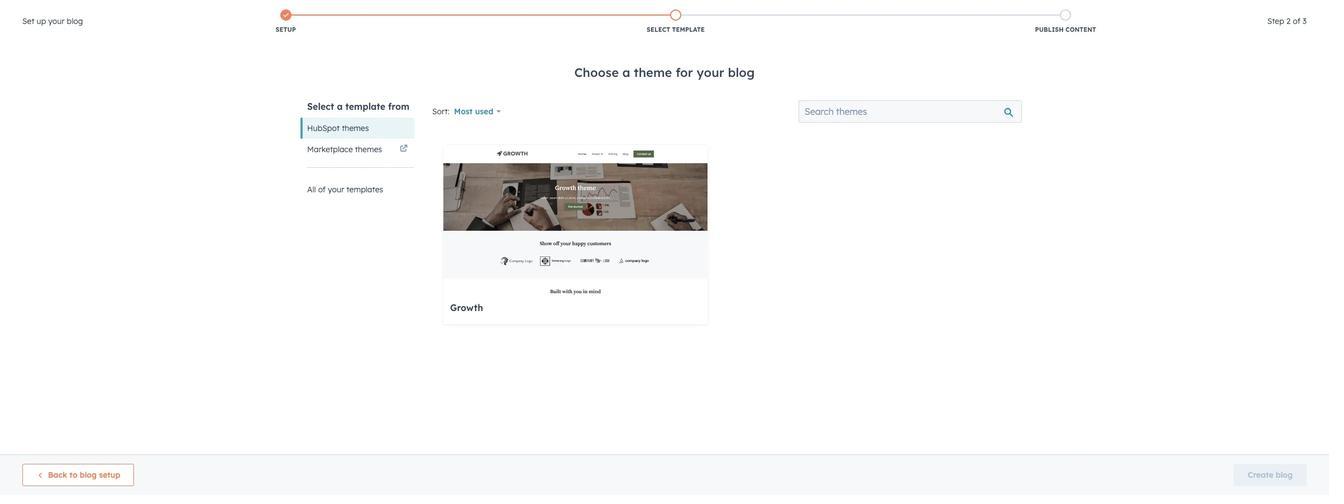 Task type: vqa. For each thing, say whether or not it's contained in the screenshot.
The
no



Task type: describe. For each thing, give the bounding box(es) containing it.
choose a theme for your blog
[[574, 65, 755, 80]]

theme filters element
[[300, 101, 414, 160]]

marketing
[[34, 8, 80, 19]]

3
[[1303, 16, 1307, 26]]

setup
[[99, 471, 120, 481]]

your for blog
[[48, 16, 65, 26]]

2
[[1287, 16, 1291, 26]]

back to blog setup
[[48, 471, 120, 481]]

for
[[676, 65, 693, 80]]

have
[[236, 8, 255, 18]]

or
[[294, 8, 302, 18]]

1 vertical spatial your
[[697, 65, 724, 80]]

most used button
[[454, 104, 501, 120]]

create blog
[[1248, 471, 1293, 481]]

template inside theme filters element
[[345, 101, 385, 112]]

back to blog setup button
[[22, 465, 134, 487]]

Search themes search field
[[799, 101, 1022, 123]]

templates
[[346, 185, 383, 195]]

template inside list item
[[672, 26, 705, 34]]

select template
[[647, 26, 705, 34]]

list containing setup
[[91, 7, 1261, 36]]

hubspot
[[307, 123, 340, 133]]

close image
[[1302, 9, 1311, 18]]

2 menu item from the left
[[1258, 28, 1316, 46]]

your
[[11, 8, 32, 19]]

of inside "button"
[[318, 185, 326, 195]]

choose
[[574, 65, 619, 80]]

help?
[[325, 8, 344, 18]]

1 horizontal spatial of
[[1293, 16, 1301, 26]]

themes for marketplace themes
[[355, 145, 382, 155]]

sort:
[[432, 107, 450, 117]]

all of your templates button
[[300, 179, 414, 200]]

sales
[[378, 9, 395, 18]]

step
[[1267, 16, 1284, 26]]

1 menu item from the left
[[1091, 28, 1150, 46]]

marketplace themes
[[307, 145, 382, 155]]

talk
[[356, 9, 368, 18]]

setup
[[276, 26, 296, 34]]

publish content list item
[[871, 7, 1261, 36]]



Task type: locate. For each thing, give the bounding box(es) containing it.
1 vertical spatial template
[[345, 101, 385, 112]]

hubspot themes button
[[300, 118, 414, 139]]

menu item
[[1091, 28, 1150, 46], [1258, 28, 1316, 46]]

1 vertical spatial a
[[337, 101, 343, 112]]

themes for hubspot themes
[[342, 123, 369, 133]]

1 vertical spatial select
[[307, 101, 334, 112]]

theme
[[634, 65, 672, 80]]

blog
[[67, 16, 83, 26], [728, 65, 755, 80], [80, 471, 97, 481], [1276, 471, 1293, 481]]

0 vertical spatial a
[[622, 65, 630, 80]]

a left theme
[[622, 65, 630, 80]]

themes inside button
[[342, 123, 369, 133]]

growth
[[450, 303, 483, 314]]

0 vertical spatial template
[[672, 26, 705, 34]]

from
[[388, 101, 410, 112]]

your right for
[[697, 65, 724, 80]]

Growth checkbox
[[432, 134, 719, 496]]

a for choose
[[622, 65, 630, 80]]

marketplace themes link
[[300, 139, 414, 160]]

link opens in a new window image
[[400, 143, 408, 156], [400, 145, 408, 154]]

a inside theme filters element
[[337, 101, 343, 112]]

1 link opens in a new window image from the top
[[400, 143, 408, 156]]

back
[[48, 471, 67, 481]]

1 horizontal spatial template
[[672, 26, 705, 34]]

professional
[[104, 8, 159, 19]]

to for talk
[[370, 9, 377, 18]]

themes up marketplace themes link
[[342, 123, 369, 133]]

all of your templates
[[307, 185, 383, 195]]

a for select
[[337, 101, 343, 112]]

template up hubspot themes button
[[345, 101, 385, 112]]

2 vertical spatial your
[[328, 185, 344, 195]]

to right back
[[70, 471, 77, 481]]

all
[[307, 185, 316, 195]]

0 vertical spatial your
[[48, 16, 65, 26]]

template up for
[[672, 26, 705, 34]]

themes down hubspot themes button
[[355, 145, 382, 155]]

select inside list item
[[647, 26, 670, 34]]

publish
[[1035, 26, 1064, 34]]

0 horizontal spatial menu item
[[1091, 28, 1150, 46]]

create blog button
[[1234, 465, 1307, 487]]

0 vertical spatial of
[[1293, 16, 1301, 26]]

select inside theme filters element
[[307, 101, 334, 112]]

0 vertical spatial select
[[647, 26, 670, 34]]

of left 3
[[1293, 16, 1301, 26]]

a up hubspot themes
[[337, 101, 343, 112]]

select up theme
[[647, 26, 670, 34]]

marketplace
[[307, 145, 353, 155]]

used
[[475, 107, 493, 117]]

select for select template
[[647, 26, 670, 34]]

0 horizontal spatial select
[[307, 101, 334, 112]]

need
[[304, 8, 323, 18]]

your marketing hub professional
[[11, 8, 159, 19]]

menu
[[1091, 28, 1316, 46]]

1 horizontal spatial a
[[622, 65, 630, 80]]

of
[[1293, 16, 1301, 26], [318, 185, 326, 195]]

select a template from
[[307, 101, 410, 112]]

publish content
[[1035, 26, 1096, 34]]

2 horizontal spatial your
[[697, 65, 724, 80]]

hub
[[83, 8, 101, 19]]

of right all
[[318, 185, 326, 195]]

0 horizontal spatial your
[[48, 16, 65, 26]]

1 vertical spatial themes
[[355, 145, 382, 155]]

hubspot themes
[[307, 123, 369, 133]]

1 horizontal spatial to
[[370, 9, 377, 18]]

talk to sales button
[[349, 7, 402, 21]]

setup completed list item
[[91, 7, 481, 36]]

select
[[647, 26, 670, 34], [307, 101, 334, 112]]

talk to sales
[[356, 9, 395, 18]]

0 horizontal spatial to
[[70, 471, 77, 481]]

your right up
[[48, 16, 65, 26]]

questions
[[257, 8, 292, 18]]

your for templates
[[328, 185, 344, 195]]

1 vertical spatial of
[[318, 185, 326, 195]]

to for back
[[70, 471, 77, 481]]

0 horizontal spatial of
[[318, 185, 326, 195]]

select for select a template from
[[307, 101, 334, 112]]

0 horizontal spatial template
[[345, 101, 385, 112]]

list
[[91, 7, 1261, 36]]

your inside "button"
[[328, 185, 344, 195]]

to
[[370, 9, 377, 18], [70, 471, 77, 481]]

select up hubspot
[[307, 101, 334, 112]]

set
[[22, 16, 34, 26]]

up
[[37, 16, 46, 26]]

1 horizontal spatial your
[[328, 185, 344, 195]]

content
[[1066, 26, 1096, 34]]

template
[[672, 26, 705, 34], [345, 101, 385, 112]]

1 horizontal spatial menu item
[[1258, 28, 1316, 46]]

your
[[48, 16, 65, 26], [697, 65, 724, 80], [328, 185, 344, 195]]

0 vertical spatial to
[[370, 9, 377, 18]]

most used
[[454, 107, 493, 117]]

most
[[454, 107, 473, 117]]

a
[[622, 65, 630, 80], [337, 101, 343, 112]]

create
[[1248, 471, 1274, 481]]

1 horizontal spatial select
[[647, 26, 670, 34]]

to right talk
[[370, 9, 377, 18]]

1 vertical spatial to
[[70, 471, 77, 481]]

2 link opens in a new window image from the top
[[400, 145, 408, 154]]

0 vertical spatial themes
[[342, 123, 369, 133]]

0 horizontal spatial a
[[337, 101, 343, 112]]

themes
[[342, 123, 369, 133], [355, 145, 382, 155]]

step 2 of 3
[[1267, 16, 1307, 26]]

set up your blog
[[22, 16, 83, 26]]

have questions or need help?
[[236, 8, 344, 18]]

select template list item
[[481, 7, 871, 36]]

your right all
[[328, 185, 344, 195]]



